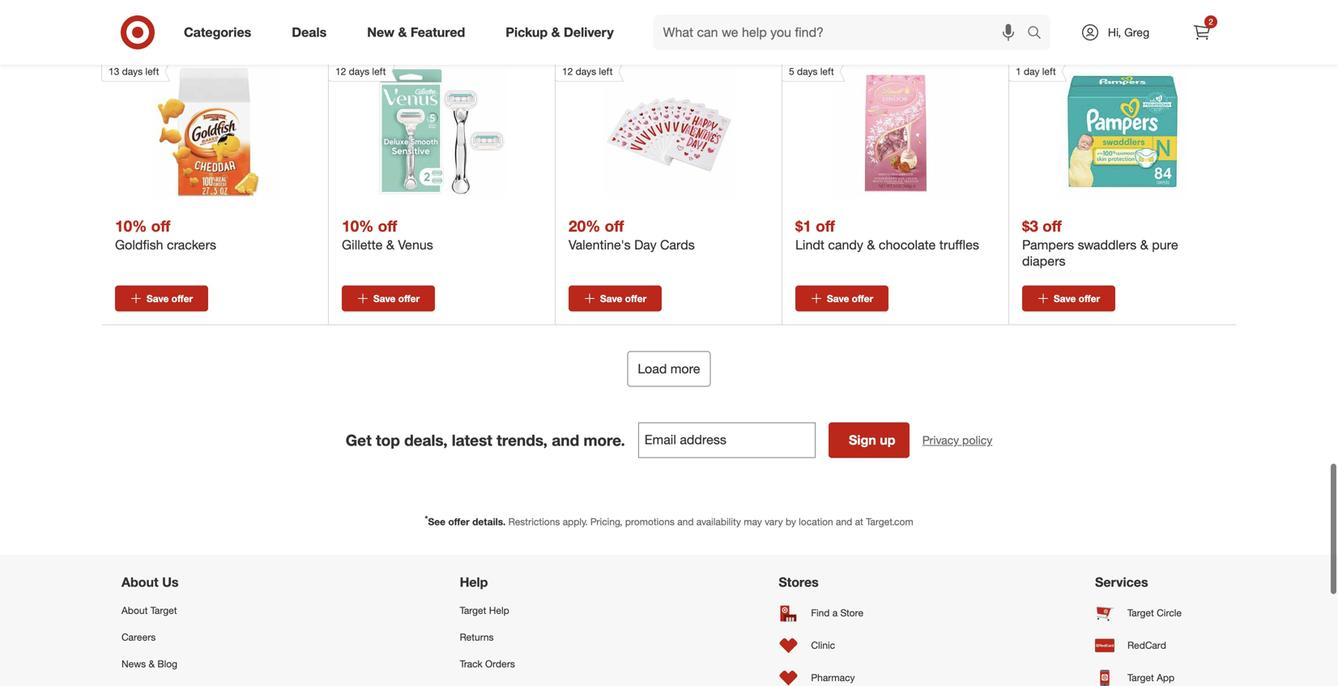 Task type: describe. For each thing, give the bounding box(es) containing it.
$3 off pampers swaddlers & pure diapers
[[1023, 217, 1179, 269]]

2 link
[[1185, 15, 1220, 50]]

vary
[[765, 516, 783, 528]]

more
[[671, 361, 701, 377]]

1 day left
[[1016, 65, 1056, 77]]

0 vertical spatial help
[[460, 574, 488, 590]]

redcard
[[1128, 639, 1167, 652]]

apply.
[[563, 516, 588, 528]]

circle
[[1157, 607, 1182, 619]]

left for 10% off gillette & venus
[[372, 65, 386, 77]]

2 horizontal spatial and
[[836, 516, 853, 528]]

What can we help you find? suggestions appear below search field
[[654, 15, 1031, 50]]

days for 10% off gillette & venus
[[349, 65, 370, 77]]

load more button
[[627, 351, 711, 387]]

load more
[[638, 361, 701, 377]]

10% for 10% off gillette & venus
[[342, 217, 374, 235]]

privacy policy
[[923, 433, 993, 447]]

goldfish
[[115, 237, 163, 253]]

a
[[833, 607, 838, 619]]

target inside 'link'
[[150, 604, 177, 616]]

clinic link
[[779, 629, 879, 662]]

new
[[367, 24, 395, 40]]

sign up button
[[829, 423, 910, 458]]

day
[[1024, 65, 1040, 77]]

chocolate
[[879, 237, 936, 253]]

0 horizontal spatial and
[[552, 431, 579, 449]]

blog
[[158, 658, 177, 670]]

& right pickup
[[551, 24, 560, 40]]

hi, greg
[[1108, 25, 1150, 39]]

categories
[[184, 24, 251, 40]]

& left blog
[[149, 658, 155, 670]]

featured
[[411, 24, 465, 40]]

get
[[346, 431, 372, 449]]

12 for 10% off
[[335, 65, 346, 77]]

$1 off lindt candy & chocolate truffles
[[796, 217, 980, 253]]

track orders
[[460, 658, 515, 670]]

left for $1 off lindt candy & chocolate truffles
[[821, 65, 834, 77]]

deals,
[[404, 431, 448, 449]]

news & blog
[[122, 658, 177, 670]]

20%
[[569, 217, 601, 235]]

policy
[[963, 433, 993, 447]]

returns link
[[460, 624, 563, 651]]

at
[[855, 516, 864, 528]]

help inside target help link
[[489, 604, 509, 616]]

10% off goldfish crackers
[[115, 217, 216, 253]]

hi,
[[1108, 25, 1122, 39]]

sign up
[[849, 432, 896, 448]]

& inside 10% off gillette & venus
[[386, 237, 395, 253]]

off for 10% off goldfish crackers
[[151, 217, 170, 235]]

target circle link
[[1095, 597, 1217, 629]]

days for 20% off valentine's day cards
[[576, 65, 596, 77]]

truffles
[[940, 237, 980, 253]]

up
[[880, 432, 896, 448]]

target help link
[[460, 597, 563, 624]]

new & featured
[[367, 24, 465, 40]]

by
[[786, 516, 796, 528]]

10% off gillette & venus
[[342, 217, 433, 253]]

pricing,
[[591, 516, 623, 528]]

swaddlers
[[1078, 237, 1137, 253]]

12 days left for 20%
[[562, 65, 613, 77]]

more.
[[584, 431, 625, 449]]

greg
[[1125, 25, 1150, 39]]

returns
[[460, 631, 494, 643]]

off for $1 off lindt candy & chocolate truffles
[[816, 217, 835, 235]]

gillette
[[342, 237, 383, 253]]

1 horizontal spatial and
[[678, 516, 694, 528]]

promotions
[[625, 516, 675, 528]]

2
[[1209, 17, 1214, 27]]

deals
[[292, 24, 327, 40]]

days for $1 off lindt candy & chocolate truffles
[[797, 65, 818, 77]]

& inside $1 off lindt candy & chocolate truffles
[[867, 237, 875, 253]]

categories link
[[170, 15, 272, 50]]

news
[[122, 658, 146, 670]]

left for $3 off pampers swaddlers & pure diapers
[[1043, 65, 1056, 77]]

$1
[[796, 217, 812, 235]]

10% for 10% off goldfish crackers
[[115, 217, 147, 235]]

12 days left for 10%
[[335, 65, 386, 77]]

store
[[841, 607, 864, 619]]

target for target circle
[[1128, 607, 1154, 619]]

5 days left button
[[782, 61, 961, 197]]

location
[[799, 516, 834, 528]]

search
[[1020, 26, 1059, 42]]

news & blog link
[[122, 651, 244, 678]]

lindt
[[796, 237, 825, 253]]

5
[[789, 65, 795, 77]]

may
[[744, 516, 762, 528]]

pharmacy
[[811, 672, 855, 684]]

deals link
[[278, 15, 347, 50]]

about us
[[122, 574, 179, 590]]

left for 20% off valentine's day cards
[[599, 65, 613, 77]]



Task type: locate. For each thing, give the bounding box(es) containing it.
13 days left
[[109, 65, 159, 77]]

2 12 days left from the left
[[562, 65, 613, 77]]

pure
[[1152, 237, 1179, 253]]

days down new
[[349, 65, 370, 77]]

days down the delivery on the top
[[576, 65, 596, 77]]

2 12 days left button from the left
[[555, 61, 735, 197]]

target help
[[460, 604, 509, 616]]

careers link
[[122, 624, 244, 651]]

off right $1
[[816, 217, 835, 235]]

12 down pickup & delivery link
[[562, 65, 573, 77]]

target app link
[[1095, 662, 1217, 686]]

2 off from the left
[[378, 217, 397, 235]]

careers
[[122, 631, 156, 643]]

1 12 days left from the left
[[335, 65, 386, 77]]

find a store link
[[779, 597, 879, 629]]

offer
[[172, 20, 193, 33], [398, 20, 420, 33], [625, 20, 647, 33], [1079, 20, 1100, 33], [172, 293, 193, 305], [398, 293, 420, 305], [625, 293, 647, 305], [852, 293, 874, 305], [1079, 293, 1100, 305], [448, 516, 470, 528]]

1 horizontal spatial 12 days left button
[[555, 61, 735, 197]]

privacy policy link
[[923, 432, 993, 449]]

10% inside 10% off goldfish crackers
[[115, 217, 147, 235]]

12 down deals 'link'
[[335, 65, 346, 77]]

0 horizontal spatial 12
[[335, 65, 346, 77]]

3 days from the left
[[576, 65, 596, 77]]

1 day left button
[[1009, 61, 1189, 197]]

target for target help
[[460, 604, 487, 616]]

0 horizontal spatial help
[[460, 574, 488, 590]]

about for about target
[[122, 604, 148, 616]]

clinic
[[811, 639, 835, 652]]

venus
[[398, 237, 433, 253]]

help up "target help"
[[460, 574, 488, 590]]

about inside 'link'
[[122, 604, 148, 616]]

stores
[[779, 574, 819, 590]]

pickup
[[506, 24, 548, 40]]

pickup & delivery
[[506, 24, 614, 40]]

off inside 10% off goldfish crackers
[[151, 217, 170, 235]]

12 days left down new
[[335, 65, 386, 77]]

diapers
[[1023, 253, 1066, 269]]

1 vertical spatial about
[[122, 604, 148, 616]]

off up goldfish
[[151, 217, 170, 235]]

left right 13
[[145, 65, 159, 77]]

see
[[428, 516, 446, 528]]

load
[[638, 361, 667, 377]]

12 days left down the delivery on the top
[[562, 65, 613, 77]]

about target link
[[122, 597, 244, 624]]

save offer
[[147, 20, 193, 33], [373, 20, 420, 33], [600, 20, 647, 33], [1054, 20, 1100, 33], [147, 293, 193, 305], [373, 293, 420, 305], [600, 293, 647, 305], [827, 293, 874, 305], [1054, 293, 1100, 305]]

and left availability
[[678, 516, 694, 528]]

12 days left button for 20% off
[[555, 61, 735, 197]]

1 about from the top
[[122, 574, 159, 590]]

&
[[398, 24, 407, 40], [551, 24, 560, 40], [386, 237, 395, 253], [867, 237, 875, 253], [1141, 237, 1149, 253], [149, 658, 155, 670]]

12 days left button
[[328, 61, 508, 197], [555, 61, 735, 197]]

5 left from the left
[[1043, 65, 1056, 77]]

left right 5
[[821, 65, 834, 77]]

$3
[[1023, 217, 1039, 235]]

4 off from the left
[[816, 217, 835, 235]]

1 off from the left
[[151, 217, 170, 235]]

1 horizontal spatial 10%
[[342, 217, 374, 235]]

0 horizontal spatial 12 days left button
[[328, 61, 508, 197]]

12
[[335, 65, 346, 77], [562, 65, 573, 77]]

off inside $3 off pampers swaddlers & pure diapers
[[1043, 217, 1062, 235]]

pharmacy link
[[779, 662, 879, 686]]

& inside $3 off pampers swaddlers & pure diapers
[[1141, 237, 1149, 253]]

cards
[[660, 237, 695, 253]]

offer inside * see offer details. restrictions apply. pricing, promotions and availability may vary by location and at target.com
[[448, 516, 470, 528]]

left right day at the right top
[[1043, 65, 1056, 77]]

left down new
[[372, 65, 386, 77]]

availability
[[697, 516, 741, 528]]

about target
[[122, 604, 177, 616]]

0 horizontal spatial 10%
[[115, 217, 147, 235]]

target left circle
[[1128, 607, 1154, 619]]

None text field
[[638, 423, 816, 458]]

about
[[122, 574, 159, 590], [122, 604, 148, 616]]

sign
[[849, 432, 877, 448]]

target for target app
[[1128, 672, 1154, 684]]

target
[[150, 604, 177, 616], [460, 604, 487, 616], [1128, 607, 1154, 619], [1128, 672, 1154, 684]]

13
[[109, 65, 119, 77]]

left down the delivery on the top
[[599, 65, 613, 77]]

2 10% from the left
[[342, 217, 374, 235]]

off inside 20% off valentine's day cards
[[605, 217, 624, 235]]

*
[[425, 514, 428, 524]]

2 12 from the left
[[562, 65, 573, 77]]

find
[[811, 607, 830, 619]]

10%
[[115, 217, 147, 235], [342, 217, 374, 235]]

& right new
[[398, 24, 407, 40]]

& right candy
[[867, 237, 875, 253]]

off inside 10% off gillette & venus
[[378, 217, 397, 235]]

1 vertical spatial help
[[489, 604, 509, 616]]

* see offer details. restrictions apply. pricing, promotions and availability may vary by location and at target.com
[[425, 514, 914, 528]]

about up 'careers'
[[122, 604, 148, 616]]

1 horizontal spatial 12
[[562, 65, 573, 77]]

1 12 days left button from the left
[[328, 61, 508, 197]]

save
[[147, 20, 169, 33], [373, 20, 396, 33], [600, 20, 623, 33], [1054, 20, 1076, 33], [147, 293, 169, 305], [373, 293, 396, 305], [600, 293, 623, 305], [827, 293, 849, 305], [1054, 293, 1076, 305]]

left for 10% off goldfish crackers
[[145, 65, 159, 77]]

search button
[[1020, 15, 1059, 53]]

0 horizontal spatial 12 days left
[[335, 65, 386, 77]]

pickup & delivery link
[[492, 15, 634, 50]]

off for $3 off pampers swaddlers & pure diapers
[[1043, 217, 1062, 235]]

& left venus
[[386, 237, 395, 253]]

track orders link
[[460, 651, 563, 678]]

2 about from the top
[[122, 604, 148, 616]]

1 horizontal spatial help
[[489, 604, 509, 616]]

about up about target
[[122, 574, 159, 590]]

5 days left
[[789, 65, 834, 77]]

privacy
[[923, 433, 959, 447]]

days right 5
[[797, 65, 818, 77]]

3 left from the left
[[599, 65, 613, 77]]

off for 20% off valentine's day cards
[[605, 217, 624, 235]]

off inside $1 off lindt candy & chocolate truffles
[[816, 217, 835, 235]]

days for 10% off goldfish crackers
[[122, 65, 143, 77]]

target.com
[[866, 516, 914, 528]]

new & featured link
[[353, 15, 486, 50]]

target down us
[[150, 604, 177, 616]]

4 left from the left
[[821, 65, 834, 77]]

& left the pure
[[1141, 237, 1149, 253]]

10% inside 10% off gillette & venus
[[342, 217, 374, 235]]

2 left from the left
[[372, 65, 386, 77]]

1
[[1016, 65, 1021, 77]]

20% off valentine's day cards
[[569, 217, 695, 253]]

about for about us
[[122, 574, 159, 590]]

app
[[1157, 672, 1175, 684]]

target up returns at bottom
[[460, 604, 487, 616]]

1 12 from the left
[[335, 65, 346, 77]]

0 vertical spatial about
[[122, 574, 159, 590]]

pampers
[[1023, 237, 1075, 253]]

off up gillette
[[378, 217, 397, 235]]

1 horizontal spatial 12 days left
[[562, 65, 613, 77]]

13 days left button
[[101, 61, 281, 197]]

day
[[634, 237, 657, 253]]

12 days left button for 10% off
[[328, 61, 508, 197]]

and left more.
[[552, 431, 579, 449]]

4 days from the left
[[797, 65, 818, 77]]

us
[[162, 574, 179, 590]]

1 days from the left
[[122, 65, 143, 77]]

redcard link
[[1095, 629, 1217, 662]]

5 off from the left
[[1043, 217, 1062, 235]]

track
[[460, 658, 483, 670]]

2 days from the left
[[349, 65, 370, 77]]

3 off from the left
[[605, 217, 624, 235]]

target circle
[[1128, 607, 1182, 619]]

12 days left
[[335, 65, 386, 77], [562, 65, 613, 77]]

off up pampers
[[1043, 217, 1062, 235]]

delivery
[[564, 24, 614, 40]]

1 10% from the left
[[115, 217, 147, 235]]

off for 10% off gillette & venus
[[378, 217, 397, 235]]

1 left from the left
[[145, 65, 159, 77]]

and left at
[[836, 516, 853, 528]]

orders
[[485, 658, 515, 670]]

crackers
[[167, 237, 216, 253]]

off up 'valentine's'
[[605, 217, 624, 235]]

help up returns link
[[489, 604, 509, 616]]

days right 13
[[122, 65, 143, 77]]

12 for 20% off
[[562, 65, 573, 77]]

candy
[[828, 237, 864, 253]]

help
[[460, 574, 488, 590], [489, 604, 509, 616]]

10% up gillette
[[342, 217, 374, 235]]

valentine's
[[569, 237, 631, 253]]

10% up goldfish
[[115, 217, 147, 235]]

off
[[151, 217, 170, 235], [378, 217, 397, 235], [605, 217, 624, 235], [816, 217, 835, 235], [1043, 217, 1062, 235]]

target left app
[[1128, 672, 1154, 684]]



Task type: vqa. For each thing, say whether or not it's contained in the screenshot.


